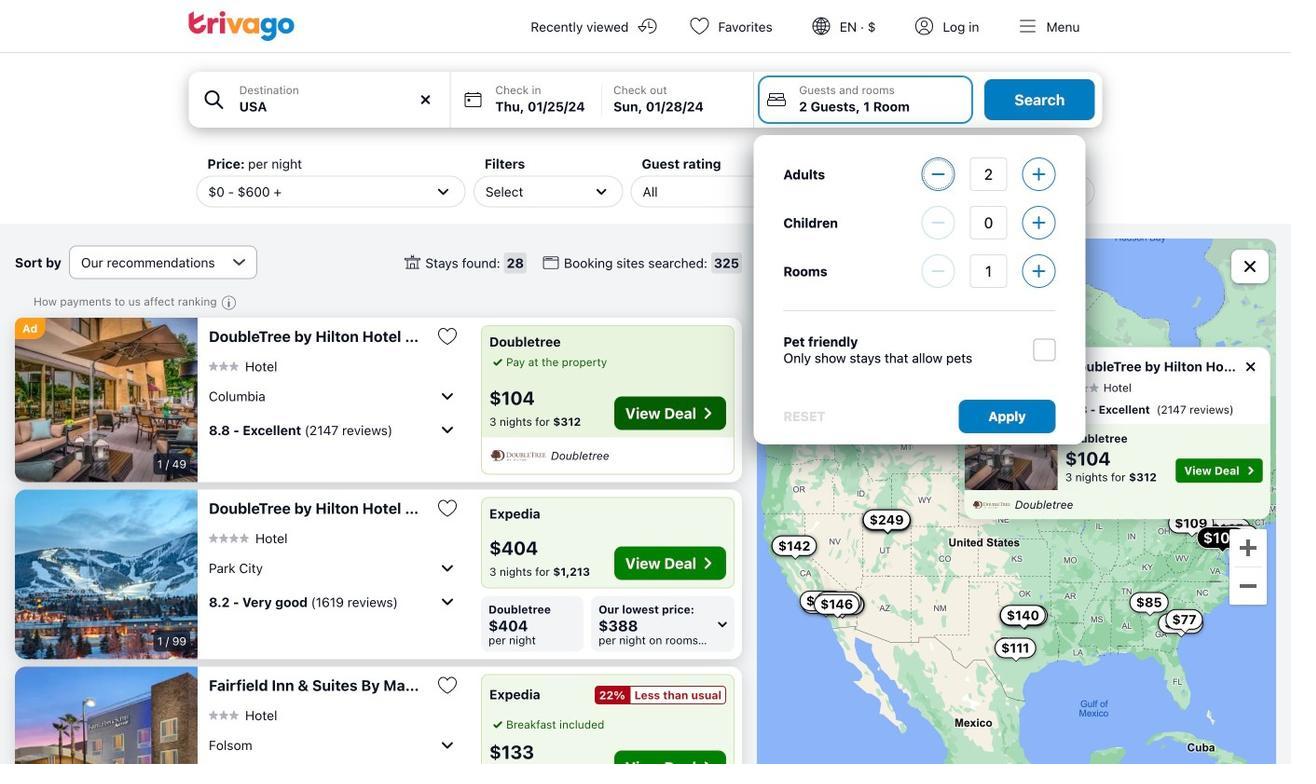 Task type: describe. For each thing, give the bounding box(es) containing it.
3 more image from the top
[[1023, 255, 1055, 287]]

doubletree by hilton hotel columbia, (columbia, usa) image
[[15, 318, 198, 482]]

1 vertical spatial doubletree image
[[972, 498, 1011, 511]]

2 more image from the top
[[1023, 207, 1055, 239]]

doubletree by hilton hotel park city - the yarrow, (park city, usa) image
[[15, 490, 198, 660]]

map region
[[757, 239, 1276, 764]]

doubletree by hilton hotel columbia image
[[965, 347, 1058, 490]]

less image for 2nd more image
[[922, 207, 954, 239]]



Task type: vqa. For each thing, say whether or not it's contained in the screenshot.
the us on the left top of the page
no



Task type: locate. For each thing, give the bounding box(es) containing it.
fairfield inn & suites by marriott sacramento folsom, (folsom, usa) image
[[15, 667, 198, 764]]

1 vertical spatial more image
[[1023, 207, 1055, 239]]

clear image
[[417, 91, 434, 108]]

2 less image from the top
[[922, 207, 954, 239]]

0 vertical spatial doubletree image
[[489, 446, 547, 465]]

1 vertical spatial less image
[[922, 207, 954, 239]]

doubletree image
[[489, 446, 547, 465], [972, 498, 1011, 511]]

less image
[[922, 158, 954, 190], [922, 207, 954, 239], [922, 255, 954, 287]]

less image for first more image from the bottom of the page
[[922, 255, 954, 287]]

more image
[[1023, 158, 1055, 190], [1023, 207, 1055, 239], [1023, 255, 1055, 287]]

2 vertical spatial more image
[[1023, 255, 1055, 287]]

less image for first more image from the top of the page
[[922, 158, 954, 190]]

None field
[[189, 72, 450, 128]]

1 horizontal spatial doubletree image
[[972, 498, 1011, 511]]

None number field
[[970, 158, 1007, 191], [970, 206, 1007, 240], [970, 255, 1007, 288], [970, 158, 1007, 191], [970, 206, 1007, 240], [970, 255, 1007, 288]]

0 horizontal spatial doubletree image
[[489, 446, 547, 465]]

close image
[[1243, 359, 1259, 375]]

0 vertical spatial less image
[[922, 158, 954, 190]]

trivago logo image
[[189, 11, 295, 41]]

3 less image from the top
[[922, 255, 954, 287]]

2 vertical spatial less image
[[922, 255, 954, 287]]

1 more image from the top
[[1023, 158, 1055, 190]]

0 vertical spatial more image
[[1023, 158, 1055, 190]]

None checkbox
[[1033, 339, 1056, 361]]

1 less image from the top
[[922, 158, 954, 190]]

Where to? search field
[[239, 97, 439, 117]]



